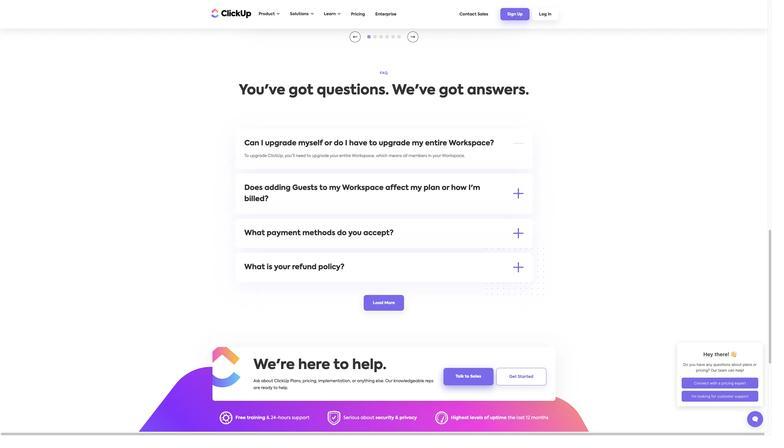 Task type: describe. For each thing, give the bounding box(es) containing it.
with for your
[[397, 278, 406, 282]]

external inside free forever workspaces can have an unlimited number of members and guests at no charge. on the free forever plan, guests have full create and edit permissions, which cannot be modified. workspaces on a paid plan start with a limited number of external guest seats and unlimited read-only guests. the paid plan guest seats are as follows:
[[469, 217, 485, 221]]

free training & 24-hours support
[[236, 416, 310, 420]]

refund.
[[298, 285, 312, 289]]

to inside button
[[465, 375, 470, 379]]

head
[[244, 302, 255, 306]]

happy
[[251, 285, 263, 289]]

full inside free forever workspaces can have an unlimited number of members and guests at no charge. on the free forever plan, guests have full create and edit permissions, which cannot be modified. workspaces on a paid plan start with a limited number of external guest seats and unlimited read-only guests. the paid plan guest seats are as follows:
[[506, 210, 512, 214]]

plan: for unlimited
[[276, 238, 285, 242]]

learn button
[[321, 8, 344, 20]]

can i upgrade myself or do i have to upgrade my entire workspace?
[[244, 140, 494, 147]]

each for 2
[[425, 238, 435, 242]]

unlimited plan: receive 5 guest seats for a 1 paid user workspace and 2 guest seats for each additional paid user you invite to your workspace
[[256, 238, 510, 249]]

load more button
[[364, 295, 404, 311]]

satisfied
[[379, 278, 396, 282]]

1 forever from the left
[[254, 210, 269, 214]]

user up options
[[467, 252, 475, 256]]

clickup logo image
[[204, 343, 241, 387]]

else.
[[376, 379, 385, 383]]

you inside guests are intended for users external to your organization, if you add people inside your organization as guests they will be billed as paid users.
[[365, 281, 372, 285]]

2 i from the left
[[345, 140, 348, 147]]

methods
[[303, 230, 336, 237]]

answers.
[[467, 84, 529, 97]]

2 danielle t image from the left
[[411, 36, 415, 38]]

same
[[312, 267, 323, 271]]

a left 100%
[[263, 278, 265, 282]]

1 vertical spatial do
[[337, 230, 347, 237]]

of up any
[[340, 267, 344, 271]]

on
[[431, 210, 437, 214]]

solutions
[[290, 12, 309, 16]]

about for ask
[[261, 379, 273, 383]]

0 horizontal spatial all
[[267, 244, 272, 248]]

0 vertical spatial help.
[[352, 358, 387, 372]]

you've got questions. we've got answers.
[[239, 84, 529, 97]]

your inside unlimited plan: receive 5 guest seats for a 1 paid user workspace and 2 guest seats for each additional paid user you invite to your workspace
[[502, 238, 510, 242]]

only
[[275, 224, 284, 228]]

upgrade right to
[[250, 154, 267, 158]]

2 horizontal spatial guests
[[481, 210, 494, 214]]

reason,
[[343, 278, 358, 282]]

edit
[[267, 217, 275, 221]]

free up limited
[[445, 210, 454, 214]]

business plan: receive 10 guest seats for a 1 paid user workspace and 5 guest seats for each additional paid user you invite to your workspace
[[256, 252, 510, 263]]

let
[[450, 278, 455, 282]]

training
[[247, 416, 265, 420]]

add
[[373, 281, 381, 285]]

have up to upgrade clickup, you'll need to upgrade your entire workspace, which means all members in your workspace.
[[349, 140, 368, 147]]

1 danielle t image from the left
[[353, 36, 357, 38]]

highest
[[451, 416, 469, 420]]

icon of a shield image
[[328, 411, 341, 425]]

get started
[[509, 375, 534, 379]]

ask
[[254, 379, 260, 383]]

we accept all major credit cards! for enterprise orders meeting a minimum we also accept bank transfers.
[[244, 244, 454, 248]]

1 horizontal spatial all
[[403, 154, 408, 158]]

guests inside does adding guests to my workspace affect my plan or how i'm billed?
[[292, 184, 318, 192]]

clickup
[[274, 379, 289, 383]]

adding
[[265, 184, 291, 192]]

billed?
[[244, 196, 269, 203]]

support
[[292, 416, 310, 420]]

users
[[292, 281, 302, 285]]

any
[[335, 278, 342, 282]]

means
[[389, 154, 402, 158]]

each for 5
[[425, 252, 435, 256]]

0 vertical spatial entire
[[425, 140, 447, 147]]

a right meeting
[[371, 244, 373, 248]]

upgrade up clickup,
[[265, 140, 297, 147]]

as right billed on the right
[[499, 281, 504, 285]]

for inside guests are intended for users external to your organization, if you add people inside your organization as guests they will be billed as paid users.
[[285, 281, 291, 285]]

1 vertical spatial entire
[[340, 154, 351, 158]]

workspace inside does adding guests to my workspace affect my plan or how i'm billed?
[[342, 184, 384, 192]]

for down what payment methods do you accept?
[[328, 238, 334, 242]]

full inside we have a 100% satisfaction guarantee. if for any reason, you're not satisfied with your purchase, simply let us know within 30 days and we'll be happy to issue you a full refund.
[[291, 285, 297, 289]]

2
[[392, 238, 394, 242]]

your inside business plan: receive 10 guest seats for a 1 paid user workspace and 5 guest seats for each additional paid user you invite to your workspace
[[501, 252, 510, 256]]

invite for business plan: receive 10 guest seats for a 1 paid user workspace and 5 guest seats for each additional paid user you invite to your workspace
[[484, 252, 495, 256]]

receive for 10
[[284, 252, 298, 256]]

guests inside guests are intended for users external to your organization, if you add people inside your organization as guests they will be billed as paid users.
[[244, 281, 258, 285]]

know
[[461, 278, 472, 282]]

2 forever from the left
[[455, 210, 469, 214]]

to upgrade clickup, you'll need to upgrade your entire workspace, which means all members in your workspace.
[[244, 154, 465, 158]]

will
[[474, 281, 480, 285]]

0 vertical spatial which
[[376, 154, 388, 158]]

as left the let
[[445, 281, 450, 285]]

issue
[[269, 285, 279, 289]]

simply
[[436, 278, 449, 282]]

for
[[311, 244, 317, 248]]

about for serious
[[361, 416, 375, 420]]

2 accept from the left
[[410, 244, 424, 248]]

a right on
[[386, 217, 389, 221]]

doc
[[286, 302, 294, 306]]

plan,
[[399, 267, 409, 271]]

anything
[[357, 379, 375, 383]]

serious about security & privacy
[[344, 416, 417, 420]]

accept?
[[364, 230, 394, 237]]

modified.
[[335, 217, 354, 221]]

1 vertical spatial workspaces
[[355, 217, 379, 221]]

refund
[[292, 264, 317, 271]]

1 vertical spatial in
[[428, 154, 432, 158]]

free for free forever workspaces can have an unlimited number of members and guests at no charge. on the free forever plan, guests have full create and edit permissions, which cannot be modified. workspaces on a paid plan start with a limited number of external guest seats and unlimited read-only guests. the paid plan guest seats are as follows:
[[244, 210, 253, 214]]

does
[[244, 184, 263, 192]]

1 vertical spatial number
[[448, 217, 463, 221]]

danielle
[[255, 14, 274, 19]]

30
[[486, 278, 491, 282]]

sign
[[508, 12, 516, 16]]

sales inside button
[[471, 375, 481, 379]]

5 inside unlimited plan: receive 5 guest seats for a 1 paid user workspace and 2 guest seats for each additional paid user you invite to your workspace
[[302, 238, 304, 242]]

load more
[[373, 301, 395, 305]]

12
[[526, 416, 530, 420]]

people
[[382, 281, 396, 285]]

free forever workspaces can have an unlimited number of members and guests at no charge. on the free forever plan, guests have full create and edit permissions, which cannot be modified. workspaces on a paid plan start with a limited number of external guest seats and unlimited read-only guests. the paid plan guest seats are as follows:
[[244, 210, 517, 228]]

1 horizontal spatial plan
[[400, 217, 408, 221]]

log
[[539, 12, 547, 16]]

orders
[[340, 244, 352, 248]]

for up advanced
[[418, 252, 424, 256]]

contact
[[460, 12, 477, 16]]

0 horizontal spatial unlimited
[[244, 224, 263, 228]]

contact sales button
[[457, 9, 491, 19]]

privacy
[[400, 416, 417, 420]]

have inside we have a 100% satisfaction guarantee. if for any reason, you're not satisfied with your purchase, simply let us know within 30 days and we'll be happy to issue you a full refund.
[[252, 278, 262, 282]]

pricing
[[351, 12, 365, 16]]

0 horizontal spatial or
[[325, 140, 332, 147]]

be inside free forever workspaces can have an unlimited number of members and guests at no charge. on the free forever plan, guests have full create and edit permissions, which cannot be modified. workspaces on a paid plan start with a limited number of external guest seats and unlimited read-only guests. the paid plan guest seats are as follows:
[[329, 217, 334, 221]]

can
[[295, 210, 302, 214]]

sales inside button
[[478, 12, 488, 16]]

guarantee.
[[302, 278, 324, 282]]

2 got from the left
[[439, 84, 464, 97]]

the
[[299, 224, 306, 228]]

started
[[518, 375, 534, 379]]

a inside unlimited plan: receive 5 guest seats for a 1 paid user workspace and 2 guest seats for each additional paid user you invite to your workspace
[[335, 238, 338, 242]]

intended
[[266, 281, 284, 285]]

as up not
[[369, 267, 373, 271]]

pricing link
[[348, 9, 368, 19]]

1 for 10
[[338, 252, 340, 256]]

ready
[[261, 386, 273, 390]]

talk to sales
[[456, 375, 481, 379]]

0 vertical spatial do
[[334, 140, 344, 147]]

clickup image
[[210, 8, 251, 18]]

you inside unlimited plan: receive 5 guest seats for a 1 paid user workspace and 2 guest seats for each additional paid user you invite to your workspace
[[477, 238, 484, 242]]

you'll
[[285, 154, 295, 158]]

5 inside business plan: receive 10 guest seats for a 1 paid user workspace and 5 guest seats for each additional paid user you invite to your workspace
[[392, 252, 394, 256]]

more
[[385, 301, 395, 305]]

additional for 5
[[436, 252, 456, 256]]

how
[[451, 184, 467, 192]]

log in
[[539, 12, 552, 16]]

or inside the ask about clickup plans, pricing, implementation, or anything else. our knowledgeable reps are ready to help.
[[352, 379, 356, 383]]

log in link
[[532, 8, 559, 20]]

plan inside does adding guests to my workspace affect my plan or how i'm billed?
[[424, 184, 440, 192]]

what is your refund policy?
[[244, 264, 345, 271]]

can
[[244, 140, 259, 147]]

organization,
[[335, 281, 361, 285]]

2 & from the left
[[395, 416, 399, 420]]

create
[[244, 217, 258, 221]]

limited
[[433, 217, 447, 221]]

you inside we have a 100% satisfaction guarantee. if for any reason, you're not satisfied with your purchase, simply let us know within 30 days and we'll be happy to issue you a full refund.
[[280, 285, 287, 289]]

is
[[267, 264, 273, 271]]

policy?
[[318, 264, 345, 271]]

2 vertical spatial number
[[324, 267, 339, 271]]

we're
[[254, 358, 295, 372]]

security
[[376, 416, 394, 420]]

0 horizontal spatial guests
[[389, 210, 402, 214]]

what payment methods do you accept?
[[244, 230, 394, 237]]

highest levels of uptime link
[[451, 416, 507, 420]]

sign up button
[[501, 8, 530, 20]]

for up policy?
[[328, 252, 334, 256]]

cards!
[[298, 244, 310, 248]]

a inside business plan: receive 10 guest seats for a 1 paid user workspace and 5 guest seats for each additional paid user you invite to your workspace
[[334, 252, 337, 256]]



Task type: locate. For each thing, give the bounding box(es) containing it.
or left anything
[[352, 379, 356, 383]]

this
[[261, 302, 268, 306]]

0 vertical spatial about
[[323, 302, 335, 306]]

external up refund.
[[303, 281, 319, 285]]

plan down the at
[[400, 217, 408, 221]]

danielle t image
[[353, 36, 357, 38], [411, 36, 415, 38]]

a down satisfaction
[[288, 285, 291, 289]]

enterprise for enterprise
[[376, 12, 397, 16]]

free up create
[[244, 210, 253, 214]]

2 horizontal spatial or
[[442, 184, 450, 192]]

0 horizontal spatial danielle t image
[[353, 36, 357, 38]]

are inside the ask about clickup plans, pricing, implementation, or anything else. our knowledgeable reps are ready to help.
[[254, 386, 260, 390]]

have up happy on the bottom
[[252, 278, 262, 282]]

1 inside unlimited plan: receive 5 guest seats for a 1 paid user workspace and 2 guest seats for each additional paid user you invite to your workspace
[[339, 238, 340, 242]]

1 horizontal spatial external
[[469, 217, 485, 221]]

1 horizontal spatial about
[[323, 302, 335, 306]]

full
[[506, 210, 512, 214], [291, 285, 297, 289]]

danielle t
[[255, 14, 278, 19]]

options
[[465, 267, 479, 271]]

they
[[464, 281, 473, 285]]

all
[[403, 154, 408, 158], [267, 244, 272, 248]]

2 vertical spatial about
[[361, 416, 375, 420]]

learn
[[300, 302, 311, 306]]

about up the ready on the left
[[261, 379, 273, 383]]

1 accept from the left
[[252, 244, 266, 248]]

1 horizontal spatial or
[[352, 379, 356, 383]]

members up 'follows:'
[[361, 210, 380, 214]]

2 vertical spatial with
[[397, 278, 406, 282]]

5 down we
[[392, 252, 394, 256]]

0 horizontal spatial &
[[267, 416, 270, 420]]

help.
[[352, 358, 387, 372], [279, 386, 288, 390]]

are inside free forever workspaces can have an unlimited number of members and guests at no charge. on the free forever plan, guests have full create and edit permissions, which cannot be modified. workspaces on a paid plan start with a limited number of external guest seats and unlimited read-only guests. the paid plan guest seats are as follows:
[[351, 224, 357, 228]]

2 vertical spatial enterprise
[[256, 267, 276, 271]]

our
[[385, 379, 393, 383]]

and inside unlimited plan: receive 5 guest seats for a 1 paid user workspace and 2 guest seats for each additional paid user you invite to your workspace
[[383, 238, 391, 242]]

0 horizontal spatial 5
[[302, 238, 304, 242]]

1 vertical spatial what
[[244, 264, 265, 271]]

1 horizontal spatial members
[[409, 154, 427, 158]]

0 horizontal spatial in
[[428, 154, 432, 158]]

1 vertical spatial 5
[[392, 252, 394, 256]]

each
[[425, 238, 435, 242], [425, 252, 435, 256]]

we inside we have a 100% satisfaction guarantee. if for any reason, you're not satisfied with your purchase, simply let us know within 30 days and we'll be happy to issue you a full refund.
[[244, 278, 251, 282]]

help. down clickup at the bottom
[[279, 386, 288, 390]]

0 vertical spatial number
[[340, 210, 355, 214]]

0 horizontal spatial business
[[256, 252, 272, 256]]

i up to upgrade clickup, you'll need to upgrade your entire workspace, which means all members in your workspace.
[[345, 140, 348, 147]]

0 vertical spatial all
[[403, 154, 408, 158]]

0 vertical spatial business
[[256, 252, 272, 256]]

0 horizontal spatial external
[[303, 281, 319, 285]]

get started button
[[497, 368, 547, 385]]

each inside unlimited plan: receive 5 guest seats for a 1 paid user workspace and 2 guest seats for each additional paid user you invite to your workspace
[[425, 238, 435, 242]]

receive up credit
[[286, 238, 301, 242]]

or right myself
[[325, 140, 332, 147]]

external inside guests are intended for users external to your organization, if you add people inside your organization as guests they will be billed as paid users.
[[303, 281, 319, 285]]

1 for 5
[[339, 238, 340, 242]]

workspaces up the permissions,
[[270, 210, 294, 214]]

payment
[[267, 230, 301, 237]]

5 up cards!
[[302, 238, 304, 242]]

1 vertical spatial business
[[382, 267, 398, 271]]

0 horizontal spatial accept
[[252, 244, 266, 248]]

to inside we have a 100% satisfaction guarantee. if for any reason, you're not satisfied with your purchase, simply let us know within 30 days and we'll be happy to issue you a full refund.
[[264, 285, 268, 289]]

you
[[348, 230, 362, 237], [477, 238, 484, 242], [476, 252, 483, 256], [365, 281, 372, 285], [280, 285, 287, 289]]

workspace?
[[449, 140, 494, 147]]

members inside free forever workspaces can have an unlimited number of members and guests at no charge. on the free forever plan, guests have full create and edit permissions, which cannot be modified. workspaces on a paid plan start with a limited number of external guest seats and unlimited read-only guests. the paid plan guest seats are as follows:
[[361, 210, 380, 214]]

of right limited
[[464, 217, 468, 221]]

0 horizontal spatial about
[[261, 379, 273, 383]]

1 horizontal spatial workspaces
[[355, 217, 379, 221]]

&
[[267, 416, 270, 420], [395, 416, 399, 420]]

unlimited
[[256, 238, 275, 242]]

guests.
[[285, 224, 298, 228]]

number right limited
[[448, 217, 463, 221]]

guests left they at the bottom of the page
[[451, 281, 463, 285]]

within
[[473, 278, 485, 282]]

additional down transfers. at the right bottom of page
[[436, 252, 456, 256]]

of down does adding guests to my workspace affect my plan or how i'm billed?
[[356, 210, 360, 214]]

1 we from the top
[[244, 244, 251, 248]]

receive inside business plan: receive 10 guest seats for a 1 paid user workspace and 5 guest seats for each additional paid user you invite to your workspace
[[284, 252, 298, 256]]

testimonial navigation navigation
[[367, 35, 401, 38]]

the left last
[[508, 416, 516, 420]]

about right serious
[[361, 416, 375, 420]]

10
[[299, 252, 304, 256]]

to inside business plan: receive 10 guest seats for a 1 paid user workspace and 5 guest seats for each additional paid user you invite to your workspace
[[496, 252, 500, 256]]

paid inside guests are intended for users external to your organization, if you add people inside your organization as guests they will be billed as paid users.
[[505, 281, 514, 285]]

to inside the ask about clickup plans, pricing, implementation, or anything else. our knowledgeable reps are ready to help.
[[274, 386, 278, 390]]

we for what payment methods do you accept?
[[244, 244, 251, 248]]

0 vertical spatial workspaces
[[270, 210, 294, 214]]

receive for 5
[[286, 238, 301, 242]]

you inside business plan: receive 10 guest seats for a 1 paid user workspace and 5 guest seats for each additional paid user you invite to your workspace
[[476, 252, 483, 256]]

to inside guests are intended for users external to your organization, if you add people inside your organization as guests they will be billed as paid users.
[[320, 281, 324, 285]]

to inside does adding guests to my workspace affect my plan or how i'm billed?
[[320, 184, 328, 192]]

sales right contact
[[478, 12, 488, 16]]

uptime
[[490, 416, 507, 420]]

we've
[[392, 84, 436, 97]]

be right will
[[481, 281, 487, 285]]

members right "means"
[[409, 154, 427, 158]]

if
[[325, 278, 327, 282]]

2 vertical spatial plan
[[317, 224, 326, 228]]

1 inside business plan: receive 10 guest seats for a 1 paid user workspace and 5 guest seats for each additional paid user you invite to your workspace
[[338, 252, 340, 256]]

your
[[330, 154, 339, 158], [433, 154, 441, 158], [502, 238, 510, 242], [501, 252, 510, 256], [274, 264, 290, 271], [406, 278, 415, 282], [325, 281, 334, 285], [409, 281, 418, 285]]

0 vertical spatial with
[[420, 217, 428, 221]]

with inside we have a 100% satisfaction guarantee. if for any reason, you're not satisfied with your purchase, simply let us know within 30 days and we'll be happy to issue you a full refund.
[[397, 278, 406, 282]]

enterprise for enterprise plan: receives the same number of guest seats as the business plan, with advanced permissions options
[[256, 267, 276, 271]]

5
[[302, 238, 304, 242], [392, 252, 394, 256]]

1 vertical spatial full
[[291, 285, 297, 289]]

which inside free forever workspaces can have an unlimited number of members and guests at no charge. on the free forever plan, guests have full create and edit permissions, which cannot be modified. workspaces on a paid plan start with a limited number of external guest seats and unlimited read-only guests. the paid plan guest seats are as follows:
[[301, 217, 313, 221]]

plan: inside business plan: receive 10 guest seats for a 1 paid user workspace and 5 guest seats for each additional paid user you invite to your workspace
[[273, 252, 283, 256]]

0 vertical spatial additional
[[436, 238, 457, 242]]

plan: for enterprise
[[277, 267, 287, 271]]

for inside we have a 100% satisfaction guarantee. if for any reason, you're not satisfied with your purchase, simply let us know within 30 days and we'll be happy to issue you a full refund.
[[328, 278, 334, 282]]

guests up happy on the bottom
[[244, 281, 258, 285]]

the left same
[[305, 267, 311, 271]]

each down bank
[[425, 252, 435, 256]]

icon of life preserver ring image
[[220, 412, 233, 424]]

2 vertical spatial or
[[352, 379, 356, 383]]

guests
[[389, 210, 402, 214], [481, 210, 494, 214], [451, 281, 463, 285]]

invite inside unlimited plan: receive 5 guest seats for a 1 paid user workspace and 2 guest seats for each additional paid user you invite to your workspace
[[485, 238, 496, 242]]

your inside we have a 100% satisfaction guarantee. if for any reason, you're not satisfied with your purchase, simply let us know within 30 days and we'll be happy to issue you a full refund.
[[406, 278, 415, 282]]

0 vertical spatial members
[[409, 154, 427, 158]]

have left an
[[303, 210, 313, 214]]

additional
[[436, 238, 457, 242], [436, 252, 456, 256]]

guests right plan,
[[481, 210, 494, 214]]

0 vertical spatial guests
[[292, 184, 318, 192]]

help. inside the ask about clickup plans, pricing, implementation, or anything else. our knowledgeable reps are ready to help.
[[279, 386, 288, 390]]

2 vertical spatial be
[[244, 285, 250, 289]]

2 vertical spatial plan:
[[277, 267, 287, 271]]

we'll
[[511, 278, 519, 282]]

to
[[369, 140, 377, 147], [307, 154, 311, 158], [320, 184, 328, 192], [497, 238, 501, 242], [496, 252, 500, 256], [320, 281, 324, 285], [264, 285, 268, 289], [256, 302, 260, 306], [295, 302, 299, 306], [334, 358, 349, 372], [465, 375, 470, 379], [274, 386, 278, 390]]

1 vertical spatial we
[[244, 278, 251, 282]]

1 horizontal spatial which
[[376, 154, 388, 158]]

plan: up major
[[276, 238, 285, 242]]

as inside free forever workspaces can have an unlimited number of members and guests at no charge. on the free forever plan, guests have full create and edit permissions, which cannot be modified. workspaces on a paid plan start with a limited number of external guest seats and unlimited read-only guests. the paid plan guest seats are as follows:
[[358, 224, 363, 228]]

1 horizontal spatial danielle t image
[[411, 36, 415, 38]]

pricing,
[[303, 379, 317, 383]]

the right the on
[[437, 210, 444, 214]]

we down create
[[244, 244, 251, 248]]

guests inside guests are intended for users external to your organization, if you add people inside your organization as guests they will be billed as paid users.
[[451, 281, 463, 285]]

what for what is your refund policy?
[[244, 264, 265, 271]]

0 vertical spatial 1
[[339, 238, 340, 242]]

what for what payment methods do you accept?
[[244, 230, 265, 237]]

are up happy on the bottom
[[259, 281, 265, 285]]

plan: right is
[[277, 267, 287, 271]]

additional for 2
[[436, 238, 457, 242]]

users.
[[244, 288, 255, 292]]

1 vertical spatial plan
[[400, 217, 408, 221]]

0 horizontal spatial enterprise
[[256, 267, 276, 271]]

or left how
[[442, 184, 450, 192]]

accept right the "also"
[[410, 244, 424, 248]]

with down "charge."
[[420, 217, 428, 221]]

& left privacy
[[395, 416, 399, 420]]

1 down orders
[[338, 252, 340, 256]]

plan: inside unlimited plan: receive 5 guest seats for a 1 paid user workspace and 2 guest seats for each additional paid user you invite to your workspace
[[276, 238, 285, 242]]

which up the
[[301, 217, 313, 221]]

1 horizontal spatial enterprise
[[318, 244, 339, 248]]

1 vertical spatial guests
[[244, 281, 258, 285]]

for right if on the bottom left of page
[[328, 278, 334, 282]]

2 horizontal spatial plan
[[424, 184, 440, 192]]

1 vertical spatial enterprise
[[318, 244, 339, 248]]

0 horizontal spatial got
[[289, 84, 314, 97]]

1 horizontal spatial business
[[382, 267, 398, 271]]

guests
[[292, 184, 318, 192], [244, 281, 258, 285]]

0 horizontal spatial guests
[[244, 281, 258, 285]]

business up satisfied
[[382, 267, 398, 271]]

we have a 100% satisfaction guarantee. if for any reason, you're not satisfied with your purchase, simply let us know within 30 days and we'll be happy to issue you a full refund.
[[244, 278, 519, 289]]

all down unlimited
[[267, 244, 272, 248]]

2 horizontal spatial with
[[420, 217, 428, 221]]

0 horizontal spatial entire
[[340, 154, 351, 158]]

0 horizontal spatial plan
[[317, 224, 326, 228]]

with down 'plan,' at the bottom of the page
[[397, 278, 406, 282]]

of right levels
[[484, 416, 489, 420]]

enterprise up testimonial navigation navigation
[[376, 12, 397, 16]]

do
[[334, 140, 344, 147], [337, 230, 347, 237]]

have right plan,
[[495, 210, 505, 214]]

entire up workspace.
[[425, 140, 447, 147]]

1 i from the left
[[261, 140, 263, 147]]

in right log
[[548, 12, 552, 16]]

0 vertical spatial we
[[244, 244, 251, 248]]

be left happy on the bottom
[[244, 285, 250, 289]]

about inside the ask about clickup plans, pricing, implementation, or anything else. our knowledgeable reps are ready to help.
[[261, 379, 273, 383]]

are inside guests are intended for users external to your organization, if you add people inside your organization as guests they will be billed as paid users.
[[259, 281, 265, 285]]

we
[[244, 244, 251, 248], [244, 278, 251, 282]]

or inside does adding guests to my workspace affect my plan or how i'm billed?
[[442, 184, 450, 192]]

and inside business plan: receive 10 guest seats for a 1 paid user workspace and 5 guest seats for each additional paid user you invite to your workspace
[[383, 252, 391, 256]]

0 vertical spatial full
[[506, 210, 512, 214]]

user up we accept all major credit cards! for enterprise orders meeting a minimum we also accept bank transfers.
[[351, 238, 359, 242]]

0 horizontal spatial members
[[361, 210, 380, 214]]

of
[[356, 210, 360, 214], [464, 217, 468, 221], [340, 267, 344, 271], [484, 416, 489, 420]]

0 vertical spatial in
[[548, 12, 552, 16]]

0 vertical spatial invite
[[485, 238, 496, 242]]

1 horizontal spatial guests
[[292, 184, 318, 192]]

a up we accept all major credit cards! for enterprise orders meeting a minimum we also accept bank transfers.
[[335, 238, 338, 242]]

additional inside unlimited plan: receive 5 guest seats for a 1 paid user workspace and 2 guest seats for each additional paid user you invite to your workspace
[[436, 238, 457, 242]]

do up orders
[[337, 230, 347, 237]]

guests are intended for users external to your organization, if you add people inside your organization as guests they will be billed as paid users.
[[244, 281, 514, 292]]

for down start
[[419, 238, 424, 242]]

we for what is your refund policy?
[[244, 278, 251, 282]]

with inside free forever workspaces can have an unlimited number of members and guests at no charge. on the free forever plan, guests have full create and edit permissions, which cannot be modified. workspaces on a paid plan start with a limited number of external guest seats and unlimited read-only guests. the paid plan guest seats are as follows:
[[420, 217, 428, 221]]

forever
[[254, 210, 269, 214], [455, 210, 469, 214]]

1 vertical spatial invite
[[484, 252, 495, 256]]

number
[[340, 210, 355, 214], [448, 217, 463, 221], [324, 267, 339, 271]]

enterprise up 100%
[[256, 267, 276, 271]]

1 horizontal spatial guests
[[451, 281, 463, 285]]

additional inside business plan: receive 10 guest seats for a 1 paid user workspace and 5 guest seats for each additional paid user you invite to your workspace
[[436, 252, 456, 256]]

0 vertical spatial plan
[[424, 184, 440, 192]]

1 got from the left
[[289, 84, 314, 97]]

0 vertical spatial receive
[[286, 238, 301, 242]]

0 horizontal spatial help.
[[279, 386, 288, 390]]

icon of an odometer image
[[435, 412, 448, 424]]

free
[[244, 210, 253, 214], [445, 210, 454, 214], [236, 416, 246, 420]]

number up the modified.
[[340, 210, 355, 214]]

also
[[401, 244, 409, 248]]

highest levels of uptime the last 12 months
[[451, 416, 549, 420]]

upgrade down myself
[[312, 154, 329, 158]]

each inside business plan: receive 10 guest seats for a 1 paid user workspace and 5 guest seats for each additional paid user you invite to your workspace
[[425, 252, 435, 256]]

1 horizontal spatial unlimited
[[320, 210, 339, 214]]

1 vertical spatial each
[[425, 252, 435, 256]]

0 horizontal spatial workspaces
[[270, 210, 294, 214]]

i'm
[[469, 184, 480, 192]]

guests left the at
[[389, 210, 402, 214]]

upgrade up "means"
[[379, 140, 410, 147]]

a down the on
[[429, 217, 432, 221]]

1 horizontal spatial be
[[329, 217, 334, 221]]

1 vertical spatial receive
[[284, 252, 298, 256]]

myself
[[298, 140, 323, 147]]

free training link
[[236, 416, 265, 420]]

in left workspace.
[[428, 154, 432, 158]]

receive inside unlimited plan: receive 5 guest seats for a 1 paid user workspace and 2 guest seats for each additional paid user you invite to your workspace
[[286, 238, 301, 242]]

user down plan,
[[468, 238, 476, 242]]

and
[[381, 210, 388, 214], [259, 217, 266, 221], [510, 217, 517, 221], [383, 238, 391, 242], [383, 252, 391, 256], [502, 278, 510, 282], [359, 302, 367, 306]]

0 vertical spatial or
[[325, 140, 332, 147]]

satisfaction
[[278, 278, 301, 282]]

1 & from the left
[[267, 416, 270, 420]]

1 up orders
[[339, 238, 340, 242]]

unlimited up cannot
[[320, 210, 339, 214]]

a up policy?
[[334, 252, 337, 256]]

2 what from the top
[[244, 264, 265, 271]]

guests up can
[[292, 184, 318, 192]]

with for advanced
[[410, 267, 418, 271]]

clickup,
[[268, 154, 284, 158]]

the inside free forever workspaces can have an unlimited number of members and guests at no charge. on the free forever plan, guests have full create and edit permissions, which cannot be modified. workspaces on a paid plan start with a limited number of external guest seats and unlimited read-only guests. the paid plan guest seats are as follows:
[[437, 210, 444, 214]]

be inside guests are intended for users external to your organization, if you add people inside your organization as guests they will be billed as paid users.
[[481, 281, 487, 285]]

receive down credit
[[284, 252, 298, 256]]

1 what from the top
[[244, 230, 265, 237]]

0 vertical spatial be
[[329, 217, 334, 221]]

business
[[256, 252, 272, 256], [382, 267, 398, 271]]

2 we from the top
[[244, 278, 251, 282]]

read-
[[264, 224, 275, 228]]

be inside we have a 100% satisfaction guarantee. if for any reason, you're not satisfied with your purchase, simply let us know within 30 days and we'll be happy to issue you a full refund.
[[244, 285, 250, 289]]

are down ask
[[254, 386, 260, 390]]

100%
[[266, 278, 277, 282]]

1 horizontal spatial &
[[395, 416, 399, 420]]

1 horizontal spatial i
[[345, 140, 348, 147]]

0 horizontal spatial with
[[397, 278, 406, 282]]

as left 'follows:'
[[358, 224, 363, 228]]

business inside business plan: receive 10 guest seats for a 1 paid user workspace and 5 guest seats for each additional paid user you invite to your workspace
[[256, 252, 272, 256]]

are down the modified.
[[351, 224, 357, 228]]

number up if on the bottom left of page
[[324, 267, 339, 271]]

1 vertical spatial members
[[361, 210, 380, 214]]

to
[[244, 154, 249, 158]]

free right "icon of life preserver ring"
[[236, 416, 246, 420]]

1 vertical spatial about
[[261, 379, 273, 383]]

0 vertical spatial enterprise
[[376, 12, 397, 16]]

plan
[[424, 184, 440, 192], [400, 217, 408, 221], [317, 224, 326, 228]]

to inside unlimited plan: receive 5 guest seats for a 1 paid user workspace and 2 guest seats for each additional paid user you invite to your workspace
[[497, 238, 501, 242]]

invite inside business plan: receive 10 guest seats for a 1 paid user workspace and 5 guest seats for each additional paid user you invite to your workspace
[[484, 252, 495, 256]]

paid
[[390, 217, 399, 221], [307, 224, 316, 228], [341, 238, 350, 242], [458, 238, 467, 242], [341, 252, 350, 256], [457, 252, 466, 256], [505, 281, 514, 285]]

2 horizontal spatial about
[[361, 416, 375, 420]]

enterprise inside enterprise link
[[376, 12, 397, 16]]

invite for unlimited plan: receive 5 guest seats for a 1 paid user workspace and 2 guest seats for each additional paid user you invite to your workspace
[[485, 238, 496, 242]]

1 vertical spatial are
[[259, 281, 265, 285]]

free for free training & 24-hours support
[[236, 416, 246, 420]]

1 vertical spatial all
[[267, 244, 272, 248]]

we up "users."
[[244, 278, 251, 282]]

each up bank
[[425, 238, 435, 242]]

a
[[386, 217, 389, 221], [429, 217, 432, 221], [335, 238, 338, 242], [371, 244, 373, 248], [334, 252, 337, 256], [263, 278, 265, 282], [288, 285, 291, 289]]

1 horizontal spatial in
[[548, 12, 552, 16]]

external down plan,
[[469, 217, 485, 221]]

advanced
[[419, 267, 439, 271]]

accept down unlimited
[[252, 244, 266, 248]]

1 vertical spatial plan:
[[273, 252, 283, 256]]

1 vertical spatial which
[[301, 217, 313, 221]]

security & privacy link
[[376, 416, 417, 420]]

& left 24-
[[267, 416, 270, 420]]

talk
[[456, 375, 464, 379]]

you've
[[239, 84, 285, 97]]

1 vertical spatial with
[[410, 267, 418, 271]]

major
[[273, 244, 284, 248]]

user down we accept all major credit cards! for enterprise orders meeting a minimum we also accept bank transfers.
[[351, 252, 359, 256]]

the up not
[[374, 267, 381, 271]]

on
[[380, 217, 385, 221]]

0 vertical spatial each
[[425, 238, 435, 242]]

i right can
[[261, 140, 263, 147]]

accept
[[252, 244, 266, 248], [410, 244, 424, 248]]

faq
[[380, 71, 388, 75]]

what left is
[[244, 264, 265, 271]]

contact sales
[[460, 12, 488, 16]]

2 vertical spatial are
[[254, 386, 260, 390]]

help. up anything
[[352, 358, 387, 372]]

enterprise right for
[[318, 244, 339, 248]]

which left "means"
[[376, 154, 388, 158]]

billed
[[488, 281, 498, 285]]

plan down cannot
[[317, 224, 326, 228]]

1 vertical spatial external
[[303, 281, 319, 285]]

1 horizontal spatial got
[[439, 84, 464, 97]]

plan: for business
[[273, 252, 283, 256]]

up
[[517, 12, 523, 16]]

workspaces
[[270, 210, 294, 214], [355, 217, 379, 221]]

plan: down major
[[273, 252, 283, 256]]

permissions,
[[276, 217, 300, 221]]

workspaces up 'follows:'
[[355, 217, 379, 221]]

2 horizontal spatial enterprise
[[376, 12, 397, 16]]

1 vertical spatial 1
[[338, 252, 340, 256]]

with right 'plan,' at the bottom of the page
[[410, 267, 418, 271]]

what up unlimited
[[244, 230, 265, 237]]

enterprise plan: receives the same number of guest seats as the business plan, with advanced permissions options
[[256, 267, 479, 271]]

no
[[409, 210, 414, 214]]

and inside we have a 100% satisfaction guarantee. if for any reason, you're not satisfied with your purchase, simply let us know within 30 days and we'll be happy to issue you a full refund.
[[502, 278, 510, 282]]

transfers.
[[436, 244, 454, 248]]

product button
[[256, 8, 283, 20]]

plan:
[[276, 238, 285, 242], [273, 252, 283, 256], [277, 267, 287, 271]]

1 vertical spatial additional
[[436, 252, 456, 256]]

all right "means"
[[403, 154, 408, 158]]

1 horizontal spatial accept
[[410, 244, 424, 248]]

implementation,
[[318, 379, 351, 383]]

solutions button
[[287, 8, 317, 20]]



Task type: vqa. For each thing, say whether or not it's contained in the screenshot.
bottommost 'from'
no



